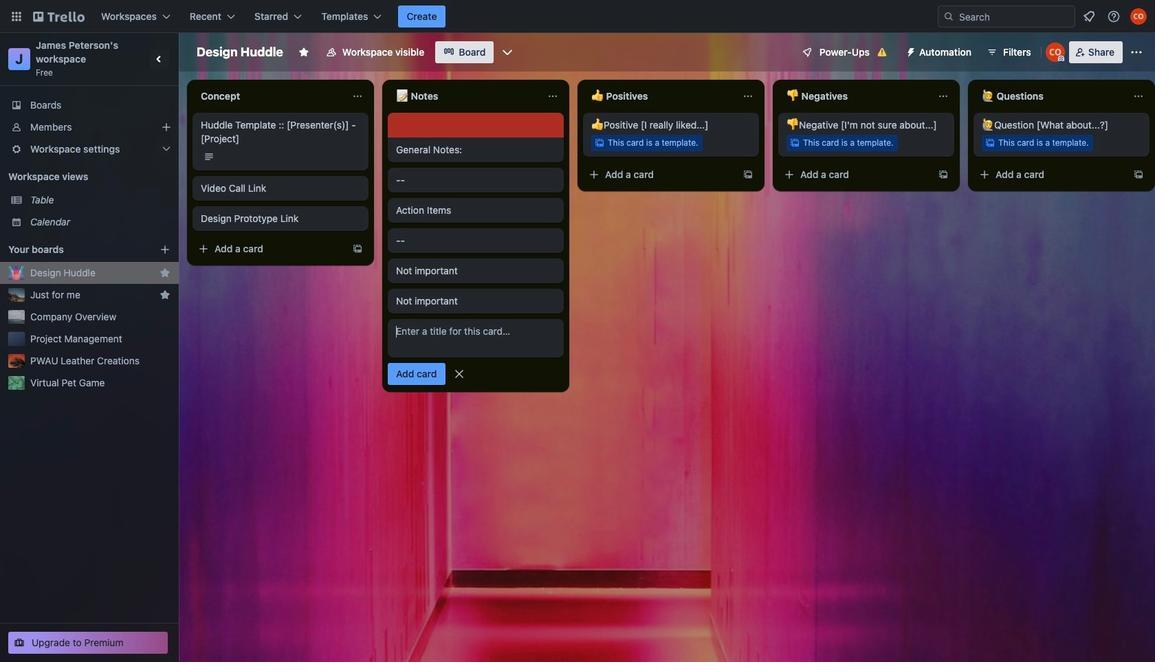 Task type: vqa. For each thing, say whether or not it's contained in the screenshot.
STAR OR UNSTAR BOARD icon
yes



Task type: describe. For each thing, give the bounding box(es) containing it.
create from template… image
[[938, 169, 949, 180]]

workspace navigation collapse icon image
[[150, 50, 169, 69]]

primary element
[[0, 0, 1155, 33]]

Board name text field
[[190, 41, 290, 63]]

search image
[[943, 11, 954, 22]]

your boards with 6 items element
[[8, 241, 139, 258]]

customize views image
[[501, 45, 515, 59]]

0 horizontal spatial create from template… image
[[352, 243, 363, 254]]

show menu image
[[1130, 45, 1143, 59]]

star or unstar board image
[[298, 47, 309, 58]]

this member is an admin of this board. image
[[1058, 56, 1064, 62]]

open information menu image
[[1107, 10, 1121, 23]]



Task type: locate. For each thing, give the bounding box(es) containing it.
1 starred icon image from the top
[[160, 267, 171, 278]]

Enter a title for this card… text field
[[388, 319, 564, 358]]

2 horizontal spatial create from template… image
[[1133, 169, 1144, 180]]

0 notifications image
[[1081, 8, 1097, 25]]

0 vertical spatial starred icon image
[[160, 267, 171, 278]]

add board image
[[160, 244, 171, 255]]

Search field
[[954, 7, 1075, 26]]

cancel image
[[452, 367, 466, 381]]

starred icon image
[[160, 267, 171, 278], [160, 289, 171, 300]]

create from template… image
[[743, 169, 754, 180], [1133, 169, 1144, 180], [352, 243, 363, 254]]

christina overa (christinaovera) image
[[1046, 43, 1065, 62]]

sm image
[[900, 41, 919, 61]]

1 horizontal spatial create from template… image
[[743, 169, 754, 180]]

None text field
[[193, 85, 347, 107], [583, 85, 737, 107], [974, 85, 1128, 107], [193, 85, 347, 107], [583, 85, 737, 107], [974, 85, 1128, 107]]

christina overa (christinaovera) image
[[1130, 8, 1147, 25]]

1 vertical spatial starred icon image
[[160, 289, 171, 300]]

back to home image
[[33, 6, 85, 28]]

None text field
[[388, 85, 542, 107], [778, 85, 932, 107], [388, 85, 542, 107], [778, 85, 932, 107]]

2 starred icon image from the top
[[160, 289, 171, 300]]



